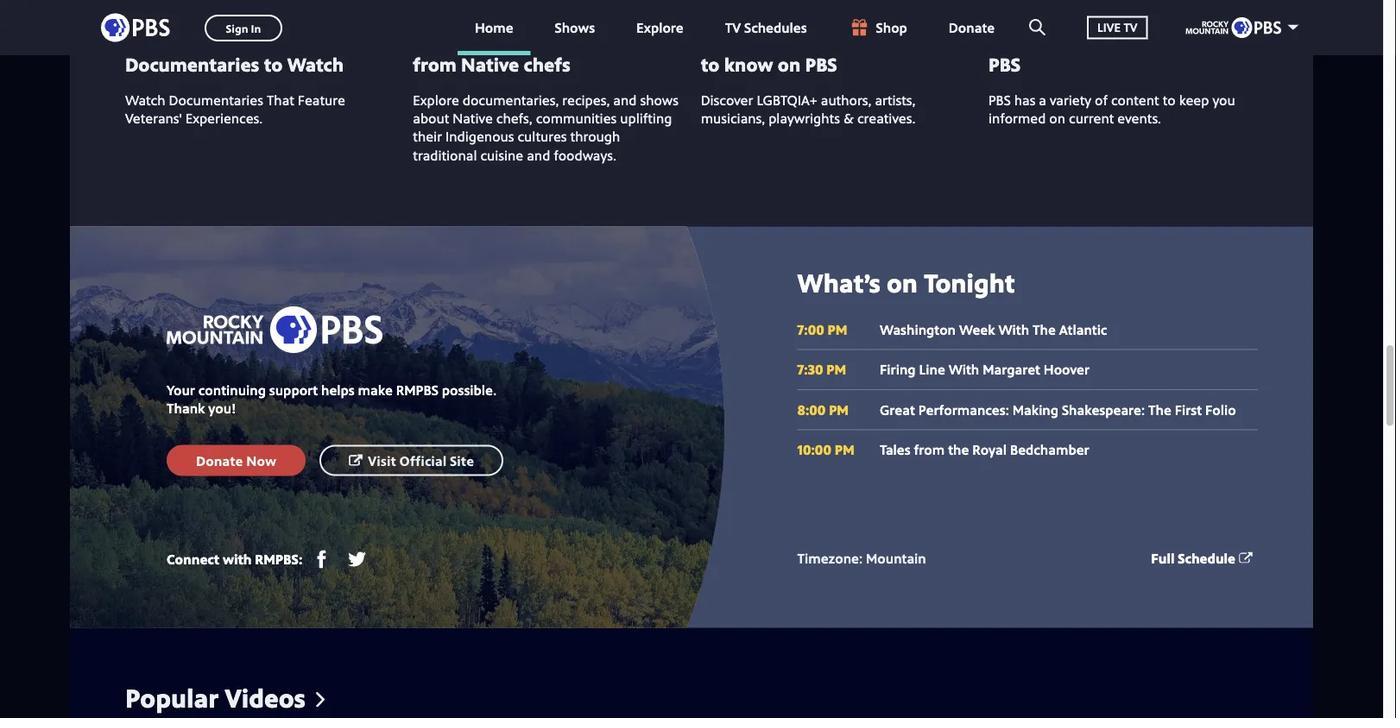 Task type: locate. For each thing, give the bounding box(es) containing it.
documentaries inside veteran's day: history and documentaries to watch
[[125, 52, 259, 78]]

tv schedules link
[[708, 0, 825, 55]]

native
[[461, 52, 519, 78], [453, 109, 493, 128]]

pm right the 7:00
[[828, 321, 848, 339]]

1 horizontal spatial explore
[[637, 18, 684, 37]]

documentaries down veteran's day: history and documentaries to watch
[[169, 91, 263, 109]]

pm right 7:30
[[827, 361, 847, 379]]

1 vertical spatial cuisine
[[481, 146, 524, 165]]

popular videos
[[125, 681, 306, 716]]

to left keep
[[1163, 91, 1176, 109]]

veteran's day: history and documentaries to watch link
[[125, 26, 358, 78]]

and
[[325, 26, 358, 52], [582, 26, 616, 52], [876, 26, 909, 52], [614, 91, 637, 109], [527, 146, 551, 165]]

1 vertical spatial indigenous
[[446, 128, 514, 146]]

communities
[[536, 109, 617, 128]]

indigenous cuisine and foods from native chefs link
[[413, 26, 670, 78]]

pbs inside lgbtqia+ creatives and voices to know on pbs
[[806, 52, 838, 78]]

with
[[999, 321, 1030, 339], [949, 361, 980, 379]]

coverage
[[1092, 26, 1174, 52]]

0 vertical spatial with
[[999, 321, 1030, 339]]

creatives.
[[858, 109, 916, 128]]

creatives
[[792, 26, 871, 52]]

lgbtqia+ up discover
[[701, 26, 788, 52]]

0 horizontal spatial with
[[949, 361, 980, 379]]

1 vertical spatial lgbtqia+
[[757, 91, 818, 109]]

2 horizontal spatial on
[[1050, 109, 1066, 128]]

0 horizontal spatial rmpbs image
[[167, 307, 383, 354]]

on up "washington" on the right
[[887, 265, 918, 301]]

pbs inside the continuing coverage from pbs
[[989, 52, 1021, 78]]

0 vertical spatial rmpbs image
[[1187, 17, 1282, 38]]

explore inside explore documentaries, recipes, and shows about native chefs, communities uplifting their indigenous cultures through traditional cuisine and foodways.
[[413, 91, 459, 109]]

0 vertical spatial native
[[461, 52, 519, 78]]

10:00 pm
[[798, 441, 855, 459]]

make
[[358, 381, 393, 399]]

to inside lgbtqia+ creatives and voices to know on pbs
[[701, 52, 720, 78]]

schedules
[[745, 18, 807, 37]]

1 vertical spatial the
[[1149, 401, 1172, 419]]

explore up their
[[413, 91, 459, 109]]

and left voices on the right top of page
[[876, 26, 909, 52]]

watch down veteran's at the top left of the page
[[125, 91, 165, 109]]

content
[[1112, 91, 1160, 109]]

helps
[[321, 381, 355, 399]]

on
[[778, 52, 801, 78], [1050, 109, 1066, 128], [887, 265, 918, 301]]

8:00 pm
[[798, 401, 849, 419]]

0 vertical spatial indigenous
[[413, 26, 512, 52]]

tv up know
[[725, 18, 741, 37]]

shows
[[641, 91, 679, 109]]

documentaries inside watch documentaries that feature veterans' experiences.
[[169, 91, 263, 109]]

0 vertical spatial documentaries
[[125, 52, 259, 78]]

what's
[[798, 265, 881, 301]]

continuing
[[199, 381, 266, 399]]

0 vertical spatial the
[[1033, 321, 1056, 339]]

from left the
[[915, 441, 945, 459]]

0 horizontal spatial to
[[264, 52, 283, 78]]

on right "a"
[[1050, 109, 1066, 128]]

pm for 7:30 pm
[[827, 361, 847, 379]]

explore
[[637, 18, 684, 37], [413, 91, 459, 109]]

to inside veteran's day: history and documentaries to watch
[[264, 52, 283, 78]]

possible.
[[442, 381, 497, 399]]

indigenous down documentaries,
[[446, 128, 514, 146]]

to left know
[[701, 52, 720, 78]]

0 vertical spatial lgbtqia+
[[701, 26, 788, 52]]

0 vertical spatial watch
[[287, 52, 344, 78]]

pbs
[[806, 52, 838, 78], [989, 52, 1021, 78], [989, 91, 1011, 109]]

donate link
[[932, 0, 1013, 55]]

pm right 8:00
[[829, 401, 849, 419]]

1 vertical spatial on
[[1050, 109, 1066, 128]]

0 horizontal spatial watch
[[125, 91, 165, 109]]

1 vertical spatial rmpbs image
[[167, 307, 383, 354]]

with right line
[[949, 361, 980, 379]]

tv
[[725, 18, 741, 37], [1124, 19, 1138, 36]]

0 horizontal spatial the
[[1033, 321, 1056, 339]]

native left chefs,
[[453, 109, 493, 128]]

pbs up has
[[989, 52, 1021, 78]]

and right history
[[325, 26, 358, 52]]

popular videos link
[[125, 681, 325, 716]]

pm right 10:00
[[835, 441, 855, 459]]

keep
[[1180, 91, 1210, 109]]

chefs,
[[497, 109, 533, 128]]

a
[[1040, 91, 1047, 109]]

from up "about" at the top of page
[[413, 52, 457, 78]]

support
[[269, 381, 318, 399]]

watch
[[287, 52, 344, 78], [125, 91, 165, 109]]

explore up shows
[[637, 18, 684, 37]]

tales from the royal bedchamber
[[880, 441, 1090, 459]]

1 horizontal spatial to
[[701, 52, 720, 78]]

on down schedules
[[778, 52, 801, 78]]

1 horizontal spatial on
[[887, 265, 918, 301]]

indigenous
[[413, 26, 512, 52], [446, 128, 514, 146]]

1 vertical spatial native
[[453, 109, 493, 128]]

connect with rmpbs on facebook (opens in new window) image
[[313, 551, 331, 569]]

1 vertical spatial documentaries
[[169, 91, 263, 109]]

thank
[[167, 399, 205, 418]]

your
[[167, 381, 195, 399]]

0 horizontal spatial from
[[413, 52, 457, 78]]

to up that
[[264, 52, 283, 78]]

cuisine inside explore documentaries, recipes, and shows about native chefs, communities uplifting their indigenous cultures through traditional cuisine and foodways.
[[481, 146, 524, 165]]

2 horizontal spatial to
[[1163, 91, 1176, 109]]

0 horizontal spatial explore
[[413, 91, 459, 109]]

documentaries,
[[463, 91, 559, 109]]

from inside indigenous cuisine and foods from native chefs
[[413, 52, 457, 78]]

rmpbs
[[396, 381, 439, 399]]

cuisine
[[516, 26, 578, 52], [481, 146, 524, 165]]

1 vertical spatial explore
[[413, 91, 459, 109]]

pbs image
[[101, 8, 170, 47]]

and inside veteran's day: history and documentaries to watch
[[325, 26, 358, 52]]

shows link
[[538, 0, 613, 55]]

playwrights
[[769, 109, 841, 128]]

2 vertical spatial on
[[887, 265, 918, 301]]

tv schedules
[[725, 18, 807, 37]]

bedchamber
[[1011, 441, 1090, 459]]

1 horizontal spatial watch
[[287, 52, 344, 78]]

rmpbs image
[[1187, 17, 1282, 38], [167, 307, 383, 354]]

and left "foods"
[[582, 26, 616, 52]]

pbs inside pbs has a variety of content to keep you informed on current events.
[[989, 91, 1011, 109]]

connect with rmpbs on twitter (opens in new window) image
[[348, 551, 366, 569]]

explore inside 'link'
[[637, 18, 684, 37]]

1 vertical spatial with
[[949, 361, 980, 379]]

tv right "live"
[[1124, 19, 1138, 36]]

videos
[[225, 681, 306, 716]]

lgbtqia+
[[701, 26, 788, 52], [757, 91, 818, 109]]

full
[[1152, 549, 1175, 568]]

0 vertical spatial cuisine
[[516, 26, 578, 52]]

1 vertical spatial watch
[[125, 91, 165, 109]]

shows
[[555, 18, 595, 37]]

on inside pbs has a variety of content to keep you informed on current events.
[[1050, 109, 1066, 128]]

traditional
[[413, 146, 477, 165]]

pbs left has
[[989, 91, 1011, 109]]

rmpbs image up you
[[1187, 17, 1282, 38]]

0 vertical spatial from
[[413, 52, 457, 78]]

0 horizontal spatial on
[[778, 52, 801, 78]]

with right week
[[999, 321, 1030, 339]]

history
[[256, 26, 321, 52]]

with for the
[[999, 321, 1030, 339]]

the left 'first'
[[1149, 401, 1172, 419]]

live
[[1098, 19, 1121, 36]]

0 vertical spatial on
[[778, 52, 801, 78]]

1 horizontal spatial from
[[915, 441, 945, 459]]

rmpbs image up support at the left bottom of page
[[167, 307, 383, 354]]

1 horizontal spatial rmpbs image
[[1187, 17, 1282, 38]]

shop link
[[832, 0, 925, 55]]

to inside pbs has a variety of content to keep you informed on current events.
[[1163, 91, 1176, 109]]

native down home
[[461, 52, 519, 78]]

watch up feature
[[287, 52, 344, 78]]

1 horizontal spatial with
[[999, 321, 1030, 339]]

full schedule link
[[1152, 549, 1259, 568]]

indigenous up documentaries,
[[413, 26, 512, 52]]

pm
[[828, 321, 848, 339], [827, 361, 847, 379], [829, 401, 849, 419], [835, 441, 855, 459]]

0 vertical spatial explore
[[637, 18, 684, 37]]

informed
[[989, 109, 1047, 128]]

you
[[1213, 91, 1236, 109]]

with for margaret
[[949, 361, 980, 379]]

their
[[413, 128, 442, 146]]

pbs up authors,
[[806, 52, 838, 78]]

on inside lgbtqia+ creatives and voices to know on pbs
[[778, 52, 801, 78]]

and down chefs,
[[527, 146, 551, 165]]

musicians,
[[701, 109, 766, 128]]

documentaries up watch documentaries that feature veterans' experiences.
[[125, 52, 259, 78]]

1 vertical spatial from
[[915, 441, 945, 459]]

the left atlantic
[[1033, 321, 1056, 339]]

great
[[880, 401, 916, 419]]

lgbtqia+ down know
[[757, 91, 818, 109]]



Task type: vqa. For each thing, say whether or not it's contained in the screenshot.


Task type: describe. For each thing, give the bounding box(es) containing it.
lgbtqia+ inside the "discover lgbtqia+ authors, artists, musicians, playwrights & creatives."
[[757, 91, 818, 109]]

your continuing support helps make rmpbs possible. thank you!
[[167, 381, 497, 418]]

search image
[[1030, 19, 1046, 35]]

tonight
[[925, 265, 1016, 301]]

cuisine inside indigenous cuisine and foods from native chefs
[[516, 26, 578, 52]]

connect with rmpbs:
[[167, 551, 303, 570]]

pbs has a variety of content to keep you informed on current events.
[[989, 91, 1236, 128]]

mountain
[[866, 549, 927, 568]]

pm for 8:00 pm
[[829, 401, 849, 419]]

1 horizontal spatial tv
[[1124, 19, 1138, 36]]

of
[[1095, 91, 1108, 109]]

native inside indigenous cuisine and foods from native chefs
[[461, 52, 519, 78]]

folio
[[1206, 401, 1237, 419]]

and inside lgbtqia+ creatives and voices to know on pbs
[[876, 26, 909, 52]]

0 horizontal spatial tv
[[725, 18, 741, 37]]

lgbtqia+ creatives and voices to know on pbs link
[[701, 26, 968, 78]]

continuing coverage from pbs link
[[989, 26, 1225, 78]]

popular
[[125, 681, 219, 716]]

live tv
[[1098, 19, 1138, 36]]

7:30
[[798, 361, 824, 379]]

watch inside watch documentaries that feature veterans' experiences.
[[125, 91, 165, 109]]

explore link
[[619, 0, 701, 55]]

uplifting
[[620, 109, 672, 128]]

&
[[844, 109, 854, 128]]

veterans'
[[125, 109, 182, 128]]

foodways.
[[554, 146, 617, 165]]

live tv link
[[1070, 0, 1166, 55]]

lgbtqia+ inside lgbtqia+ creatives and voices to know on pbs
[[701, 26, 788, 52]]

has
[[1015, 91, 1036, 109]]

lgbtqia+ creatives and voices to know on pbs
[[701, 26, 968, 78]]

day:
[[212, 26, 251, 52]]

donate
[[949, 18, 995, 37]]

continuing coverage from pbs
[[989, 26, 1225, 78]]

washington week with the atlantic
[[880, 321, 1108, 339]]

7:00
[[798, 321, 825, 339]]

week
[[960, 321, 996, 339]]

continuing
[[989, 26, 1087, 52]]

experiences.
[[185, 109, 263, 128]]

performances:
[[919, 401, 1010, 419]]

explore documentaries, recipes, and shows about native chefs, communities uplifting their indigenous cultures through traditional cuisine and foodways.
[[413, 91, 679, 165]]

7:30 pm
[[798, 361, 847, 379]]

native inside explore documentaries, recipes, and shows about native chefs, communities uplifting their indigenous cultures through traditional cuisine and foodways.
[[453, 109, 493, 128]]

artists,
[[876, 91, 916, 109]]

shop
[[877, 18, 908, 37]]

feature
[[298, 91, 345, 109]]

7:00 pm
[[798, 321, 848, 339]]

indigenous cuisine and foods from native chefs
[[413, 26, 670, 78]]

line
[[920, 361, 946, 379]]

you!
[[209, 399, 236, 418]]

firing line with margaret hoover
[[880, 361, 1090, 379]]

pm for 7:00 pm
[[828, 321, 848, 339]]

cultures
[[518, 128, 567, 146]]

recipes,
[[563, 91, 610, 109]]

authors,
[[821, 91, 872, 109]]

that
[[267, 91, 294, 109]]

events.
[[1118, 109, 1162, 128]]

schedule
[[1179, 549, 1236, 568]]

from
[[1179, 26, 1225, 52]]

1 horizontal spatial the
[[1149, 401, 1172, 419]]

variety
[[1050, 91, 1092, 109]]

tales
[[880, 441, 911, 459]]

discover lgbtqia+ authors, artists, musicians, playwrights & creatives.
[[701, 91, 916, 128]]

first
[[1176, 401, 1203, 419]]

chefs
[[524, 52, 571, 78]]

rmpbs:
[[255, 551, 303, 570]]

great performances: making shakespeare: the first folio
[[880, 401, 1237, 419]]

indigenous inside indigenous cuisine and foods from native chefs
[[413, 26, 512, 52]]

explore for explore
[[637, 18, 684, 37]]

the
[[949, 441, 970, 459]]

current
[[1070, 109, 1115, 128]]

hoover
[[1044, 361, 1090, 379]]

through
[[571, 128, 621, 146]]

connect
[[167, 551, 219, 570]]

atlantic
[[1060, 321, 1108, 339]]

full schedule
[[1152, 549, 1236, 568]]

timezone: mountain
[[798, 549, 927, 568]]

know
[[725, 52, 774, 78]]

what's on tonight
[[798, 265, 1016, 301]]

and left shows
[[614, 91, 637, 109]]

8:00
[[798, 401, 826, 419]]

shakespeare:
[[1063, 401, 1146, 419]]

indigenous inside explore documentaries, recipes, and shows about native chefs, communities uplifting their indigenous cultures through traditional cuisine and foodways.
[[446, 128, 514, 146]]

voices
[[914, 26, 968, 52]]

and inside indigenous cuisine and foods from native chefs
[[582, 26, 616, 52]]

making
[[1013, 401, 1059, 419]]

margaret
[[983, 361, 1041, 379]]

veteran's
[[125, 26, 208, 52]]

explore for explore documentaries, recipes, and shows about native chefs, communities uplifting their indigenous cultures through traditional cuisine and foodways.
[[413, 91, 459, 109]]

watch inside veteran's day: history and documentaries to watch
[[287, 52, 344, 78]]

10:00
[[798, 441, 832, 459]]

pm for 10:00 pm
[[835, 441, 855, 459]]

with
[[223, 551, 252, 570]]

discover
[[701, 91, 754, 109]]



